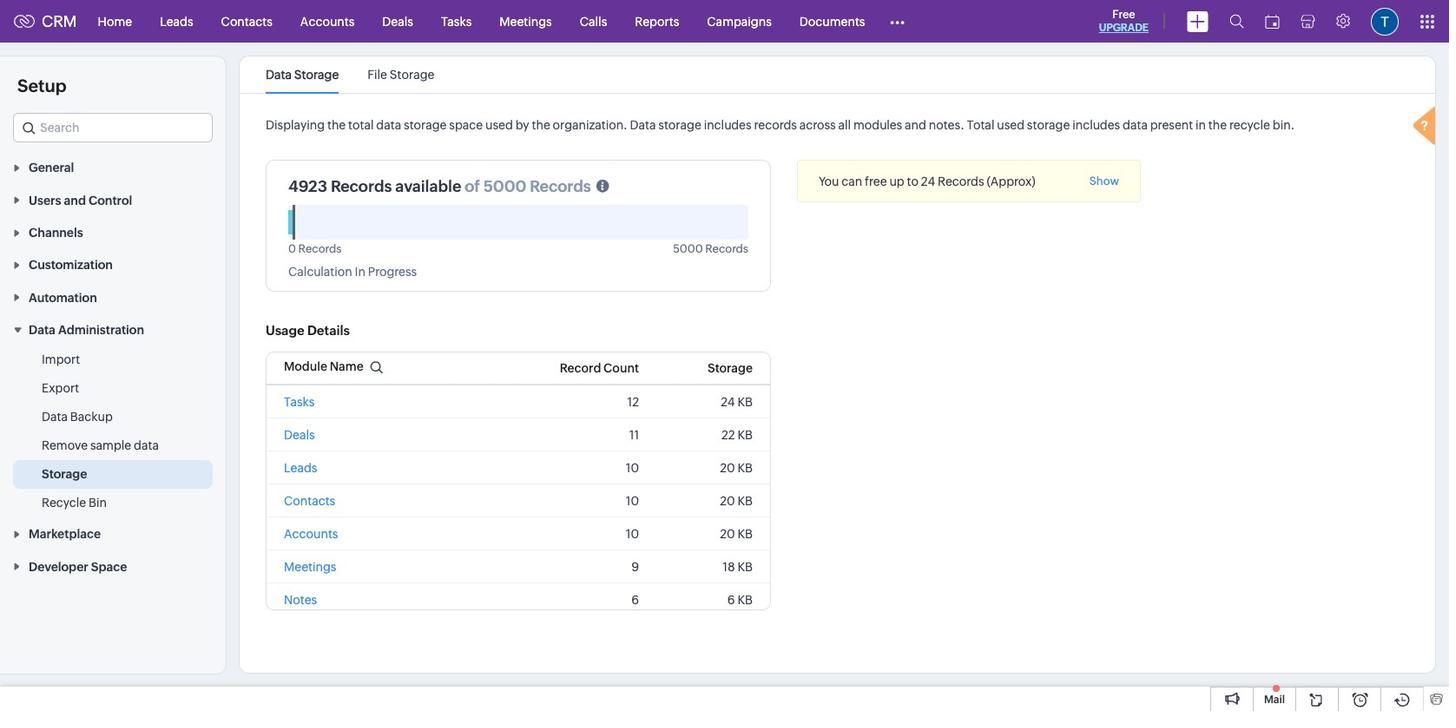 Task type: describe. For each thing, give the bounding box(es) containing it.
by
[[516, 118, 530, 132]]

space
[[449, 118, 483, 132]]

18
[[723, 561, 735, 574]]

search element
[[1220, 0, 1255, 43]]

0 horizontal spatial meetings
[[284, 561, 337, 574]]

kb for meetings
[[738, 561, 753, 574]]

profile element
[[1361, 0, 1410, 42]]

details
[[307, 323, 350, 338]]

leads inside "link"
[[160, 14, 193, 28]]

import
[[42, 353, 80, 367]]

setup
[[17, 76, 66, 96]]

present
[[1151, 118, 1194, 132]]

can
[[842, 175, 863, 188]]

2 used from the left
[[997, 118, 1025, 132]]

3 the from the left
[[1209, 118, 1228, 132]]

control
[[89, 193, 132, 207]]

export
[[42, 381, 79, 395]]

0 vertical spatial tasks
[[441, 14, 472, 28]]

data inside region
[[134, 439, 159, 453]]

calls
[[580, 14, 607, 28]]

6 kb
[[728, 594, 753, 607]]

automation
[[29, 291, 97, 305]]

create menu element
[[1177, 0, 1220, 42]]

24 kb
[[721, 396, 753, 409]]

4923
[[288, 177, 327, 195]]

across
[[800, 118, 836, 132]]

data administration region
[[0, 346, 226, 518]]

create menu image
[[1187, 11, 1209, 32]]

20 kb for accounts
[[720, 528, 753, 541]]

1 the from the left
[[327, 118, 346, 132]]

remove sample data
[[42, 439, 159, 453]]

file storage link
[[368, 68, 435, 82]]

campaigns
[[707, 14, 772, 28]]

up
[[890, 175, 905, 188]]

3 storage from the left
[[1027, 118, 1070, 132]]

kb for accounts
[[738, 528, 753, 541]]

modules
[[854, 118, 903, 132]]

reports
[[635, 14, 680, 28]]

recycle
[[1230, 118, 1271, 132]]

general button
[[0, 151, 226, 184]]

calculation
[[288, 265, 352, 279]]

name
[[330, 360, 364, 374]]

progress
[[368, 265, 417, 279]]

sample
[[90, 439, 131, 453]]

accounts link
[[287, 0, 369, 42]]

11
[[630, 429, 639, 442]]

export link
[[42, 380, 79, 397]]

10 for accounts
[[626, 528, 639, 541]]

5000 records
[[673, 242, 749, 255]]

0 vertical spatial accounts
[[300, 14, 355, 28]]

data right organization.
[[630, 118, 656, 132]]

20 for leads
[[720, 462, 735, 475]]

backup
[[70, 410, 113, 424]]

channels
[[29, 226, 83, 240]]

displaying
[[266, 118, 325, 132]]

administration
[[58, 323, 144, 337]]

kb for leads
[[738, 462, 753, 475]]

crm
[[42, 12, 77, 30]]

you
[[819, 175, 840, 188]]

data administration
[[29, 323, 144, 337]]

1 horizontal spatial leads
[[284, 462, 317, 475]]

4923 records available of 5000 records
[[288, 177, 591, 195]]

recycle bin
[[42, 496, 107, 510]]

2 horizontal spatial data
[[1123, 118, 1148, 132]]

calls link
[[566, 0, 621, 42]]

usage
[[266, 323, 305, 338]]

notes.
[[929, 118, 965, 132]]

import link
[[42, 351, 80, 368]]

6 for 6 kb
[[728, 594, 735, 607]]

and inside dropdown button
[[64, 193, 86, 207]]

home link
[[84, 0, 146, 42]]

total
[[348, 118, 374, 132]]

campaigns link
[[693, 0, 786, 42]]

data for data administration
[[29, 323, 55, 337]]

notes
[[284, 594, 317, 607]]

home
[[98, 14, 132, 28]]

in
[[1196, 118, 1207, 132]]

0 records
[[288, 242, 342, 255]]

18 kb
[[723, 561, 753, 574]]

22 kb
[[722, 429, 753, 442]]

storage inside data administration region
[[42, 467, 87, 481]]

calculation in progress
[[288, 265, 417, 279]]

0
[[288, 242, 296, 255]]

Other Modules field
[[879, 7, 917, 35]]

automation button
[[0, 281, 226, 313]]

free
[[1113, 8, 1136, 21]]

recycle bin link
[[42, 494, 107, 512]]

kb for notes
[[738, 594, 753, 607]]

tasks link
[[427, 0, 486, 42]]

documents
[[800, 14, 866, 28]]

usage details
[[266, 323, 350, 338]]

remove
[[42, 439, 88, 453]]

deals link
[[369, 0, 427, 42]]

data for data storage
[[266, 68, 292, 82]]

data storage
[[266, 68, 339, 82]]

data backup link
[[42, 408, 113, 426]]

in
[[355, 265, 366, 279]]

calendar image
[[1266, 14, 1280, 28]]

1 vertical spatial 24
[[721, 396, 735, 409]]

kb for tasks
[[738, 396, 753, 409]]

users
[[29, 193, 61, 207]]

6 for 6
[[632, 594, 639, 607]]

file
[[368, 68, 387, 82]]

kb for contacts
[[738, 495, 753, 508]]

10 for leads
[[626, 462, 639, 475]]

22
[[722, 429, 735, 442]]

search image
[[1230, 14, 1245, 29]]

customization button
[[0, 248, 226, 281]]

1 used from the left
[[486, 118, 513, 132]]

space
[[91, 560, 127, 574]]

0 horizontal spatial tasks
[[284, 396, 315, 409]]

records for 5000 records
[[706, 242, 749, 255]]

data backup
[[42, 410, 113, 424]]

9
[[632, 561, 639, 574]]

records
[[754, 118, 797, 132]]



Task type: vqa. For each thing, say whether or not it's contained in the screenshot.
My Meetings and Calls
no



Task type: locate. For each thing, give the bounding box(es) containing it.
0 horizontal spatial 5000
[[484, 177, 527, 195]]

1 horizontal spatial storage
[[659, 118, 702, 132]]

3 20 from the top
[[720, 528, 735, 541]]

to
[[907, 175, 919, 188]]

storage right the file
[[390, 68, 435, 82]]

4 kb from the top
[[738, 495, 753, 508]]

7 kb from the top
[[738, 594, 753, 607]]

1 vertical spatial meetings
[[284, 561, 337, 574]]

2 vertical spatial 20 kb
[[720, 528, 753, 541]]

0 horizontal spatial deals
[[284, 429, 315, 442]]

accounts up data storage link
[[300, 14, 355, 28]]

0 vertical spatial meetings
[[500, 14, 552, 28]]

meetings up notes
[[284, 561, 337, 574]]

the right by
[[532, 118, 551, 132]]

24
[[921, 175, 936, 188], [721, 396, 735, 409]]

all
[[839, 118, 851, 132]]

2 horizontal spatial storage
[[1027, 118, 1070, 132]]

tasks right deals link
[[441, 14, 472, 28]]

data left present
[[1123, 118, 1148, 132]]

the left total
[[327, 118, 346, 132]]

data right sample
[[134, 439, 159, 453]]

used right total
[[997, 118, 1025, 132]]

20 kb for contacts
[[720, 495, 753, 508]]

1 horizontal spatial data
[[376, 118, 401, 132]]

storage link
[[42, 466, 87, 483]]

storage up 24 kb
[[708, 362, 753, 376]]

6 down 9
[[632, 594, 639, 607]]

0 vertical spatial 5000
[[484, 177, 527, 195]]

1 vertical spatial and
[[64, 193, 86, 207]]

6 kb from the top
[[738, 561, 753, 574]]

data
[[266, 68, 292, 82], [630, 118, 656, 132], [29, 323, 55, 337], [42, 410, 68, 424]]

accounts up notes
[[284, 528, 338, 541]]

data up displaying
[[266, 68, 292, 82]]

customization
[[29, 258, 113, 272]]

10 for contacts
[[626, 495, 639, 508]]

upgrade
[[1100, 22, 1149, 34]]

1 vertical spatial 5000
[[673, 242, 703, 255]]

6
[[632, 594, 639, 607], [728, 594, 735, 607]]

deals up file storage link
[[382, 14, 413, 28]]

of
[[465, 177, 480, 195]]

3 kb from the top
[[738, 462, 753, 475]]

meetings inside meetings link
[[500, 14, 552, 28]]

recycle
[[42, 496, 86, 510]]

0 vertical spatial 20 kb
[[720, 462, 753, 475]]

1 horizontal spatial includes
[[1073, 118, 1121, 132]]

0 horizontal spatial and
[[64, 193, 86, 207]]

leads
[[160, 14, 193, 28], [284, 462, 317, 475]]

1 vertical spatial 10
[[626, 495, 639, 508]]

data right total
[[376, 118, 401, 132]]

marketplace
[[29, 528, 101, 542]]

2 includes from the left
[[1073, 118, 1121, 132]]

the
[[327, 118, 346, 132], [532, 118, 551, 132], [1209, 118, 1228, 132]]

0 horizontal spatial 6
[[632, 594, 639, 607]]

used left by
[[486, 118, 513, 132]]

mail
[[1265, 694, 1286, 706]]

1 20 from the top
[[720, 462, 735, 475]]

24 up the 22
[[721, 396, 735, 409]]

0 horizontal spatial 24
[[721, 396, 735, 409]]

None field
[[13, 113, 213, 142]]

marketplace button
[[0, 518, 226, 550]]

1 horizontal spatial meetings
[[500, 14, 552, 28]]

10
[[626, 462, 639, 475], [626, 495, 639, 508], [626, 528, 639, 541]]

1 vertical spatial deals
[[284, 429, 315, 442]]

show
[[1090, 175, 1120, 188]]

3 20 kb from the top
[[720, 528, 753, 541]]

1 vertical spatial tasks
[[284, 396, 315, 409]]

contacts
[[221, 14, 273, 28], [284, 495, 336, 508]]

available
[[396, 177, 462, 195]]

records
[[938, 175, 985, 188], [331, 177, 392, 195], [530, 177, 591, 195], [298, 242, 342, 255], [706, 242, 749, 255]]

record count
[[560, 362, 639, 376]]

0 vertical spatial leads
[[160, 14, 193, 28]]

1 horizontal spatial used
[[997, 118, 1025, 132]]

records for 0 records
[[298, 242, 342, 255]]

reports link
[[621, 0, 693, 42]]

you can free up to 24 records (approx)
[[819, 175, 1036, 188]]

1 horizontal spatial deals
[[382, 14, 413, 28]]

records for 4923 records available of 5000 records
[[331, 177, 392, 195]]

data for data backup
[[42, 410, 68, 424]]

data inside dropdown button
[[29, 323, 55, 337]]

1 6 from the left
[[632, 594, 639, 607]]

1 horizontal spatial and
[[905, 118, 927, 132]]

data inside region
[[42, 410, 68, 424]]

includes up show
[[1073, 118, 1121, 132]]

5000
[[484, 177, 527, 195], [673, 242, 703, 255]]

loading image
[[1410, 104, 1445, 151]]

0 vertical spatial contacts
[[221, 14, 273, 28]]

and right users
[[64, 193, 86, 207]]

data down 'export'
[[42, 410, 68, 424]]

1 10 from the top
[[626, 462, 639, 475]]

2 kb from the top
[[738, 429, 753, 442]]

3 10 from the top
[[626, 528, 639, 541]]

tasks
[[441, 14, 472, 28], [284, 396, 315, 409]]

0 horizontal spatial the
[[327, 118, 346, 132]]

deals down module
[[284, 429, 315, 442]]

storage
[[404, 118, 447, 132], [659, 118, 702, 132], [1027, 118, 1070, 132]]

2 10 from the top
[[626, 495, 639, 508]]

and left notes.
[[905, 118, 927, 132]]

storage down the remove
[[42, 467, 87, 481]]

1 horizontal spatial tasks
[[441, 14, 472, 28]]

meetings left 'calls'
[[500, 14, 552, 28]]

1 horizontal spatial the
[[532, 118, 551, 132]]

free
[[865, 175, 887, 188]]

2 the from the left
[[532, 118, 551, 132]]

0 horizontal spatial includes
[[704, 118, 752, 132]]

bin.
[[1273, 118, 1295, 132]]

20 for accounts
[[720, 528, 735, 541]]

remove sample data link
[[42, 437, 159, 454]]

0 horizontal spatial leads
[[160, 14, 193, 28]]

1 horizontal spatial contacts
[[284, 495, 336, 508]]

documents link
[[786, 0, 879, 42]]

meetings
[[500, 14, 552, 28], [284, 561, 337, 574]]

6 down 18
[[728, 594, 735, 607]]

20 kb for leads
[[720, 462, 753, 475]]

displaying the total data storage space used by the organization. data storage includes records across all modules  and notes. total used storage includes data present in the recycle bin.
[[266, 118, 1295, 132]]

0 vertical spatial deals
[[382, 14, 413, 28]]

1 vertical spatial 20 kb
[[720, 495, 753, 508]]

1 vertical spatial leads
[[284, 462, 317, 475]]

free upgrade
[[1100, 8, 1149, 34]]

includes
[[704, 118, 752, 132], [1073, 118, 1121, 132]]

5 kb from the top
[[738, 528, 753, 541]]

20 kb
[[720, 462, 753, 475], [720, 495, 753, 508], [720, 528, 753, 541]]

1 vertical spatial contacts
[[284, 495, 336, 508]]

0 horizontal spatial data
[[134, 439, 159, 453]]

2 storage from the left
[[659, 118, 702, 132]]

2 20 kb from the top
[[720, 495, 753, 508]]

used
[[486, 118, 513, 132], [997, 118, 1025, 132]]

1 includes from the left
[[704, 118, 752, 132]]

0 horizontal spatial storage
[[404, 118, 447, 132]]

meetings link
[[486, 0, 566, 42]]

2 vertical spatial 20
[[720, 528, 735, 541]]

0 vertical spatial 24
[[921, 175, 936, 188]]

channels button
[[0, 216, 226, 248]]

1 20 kb from the top
[[720, 462, 753, 475]]

1 horizontal spatial 24
[[921, 175, 936, 188]]

1 horizontal spatial 5000
[[673, 242, 703, 255]]

1 storage from the left
[[404, 118, 447, 132]]

and
[[905, 118, 927, 132], [64, 193, 86, 207]]

tasks down module
[[284, 396, 315, 409]]

general
[[29, 161, 74, 175]]

2 horizontal spatial the
[[1209, 118, 1228, 132]]

record
[[560, 362, 601, 376]]

0 vertical spatial 10
[[626, 462, 639, 475]]

leads link
[[146, 0, 207, 42]]

0 vertical spatial 20
[[720, 462, 735, 475]]

developer space
[[29, 560, 127, 574]]

profile image
[[1372, 7, 1399, 35]]

0 vertical spatial and
[[905, 118, 927, 132]]

data up import
[[29, 323, 55, 337]]

kb for deals
[[738, 429, 753, 442]]

1 kb from the top
[[738, 396, 753, 409]]

Search text field
[[14, 114, 212, 142]]

20 for contacts
[[720, 495, 735, 508]]

0 horizontal spatial used
[[486, 118, 513, 132]]

count
[[604, 362, 639, 376]]

includes left records
[[704, 118, 752, 132]]

1 vertical spatial accounts
[[284, 528, 338, 541]]

bin
[[89, 496, 107, 510]]

2 20 from the top
[[720, 495, 735, 508]]

2 6 from the left
[[728, 594, 735, 607]]

1 horizontal spatial 6
[[728, 594, 735, 607]]

kb
[[738, 396, 753, 409], [738, 429, 753, 442], [738, 462, 753, 475], [738, 495, 753, 508], [738, 528, 753, 541], [738, 561, 753, 574], [738, 594, 753, 607]]

0 horizontal spatial contacts
[[221, 14, 273, 28]]

2 vertical spatial 10
[[626, 528, 639, 541]]

total
[[967, 118, 995, 132]]

storage
[[294, 68, 339, 82], [390, 68, 435, 82], [708, 362, 753, 376], [42, 467, 87, 481]]

24 right to
[[921, 175, 936, 188]]

data administration button
[[0, 313, 226, 346]]

the right in
[[1209, 118, 1228, 132]]

contacts link
[[207, 0, 287, 42]]

organization.
[[553, 118, 628, 132]]

developer space button
[[0, 550, 226, 583]]

1 vertical spatial 20
[[720, 495, 735, 508]]

deals
[[382, 14, 413, 28], [284, 429, 315, 442]]

storage down accounts link
[[294, 68, 339, 82]]



